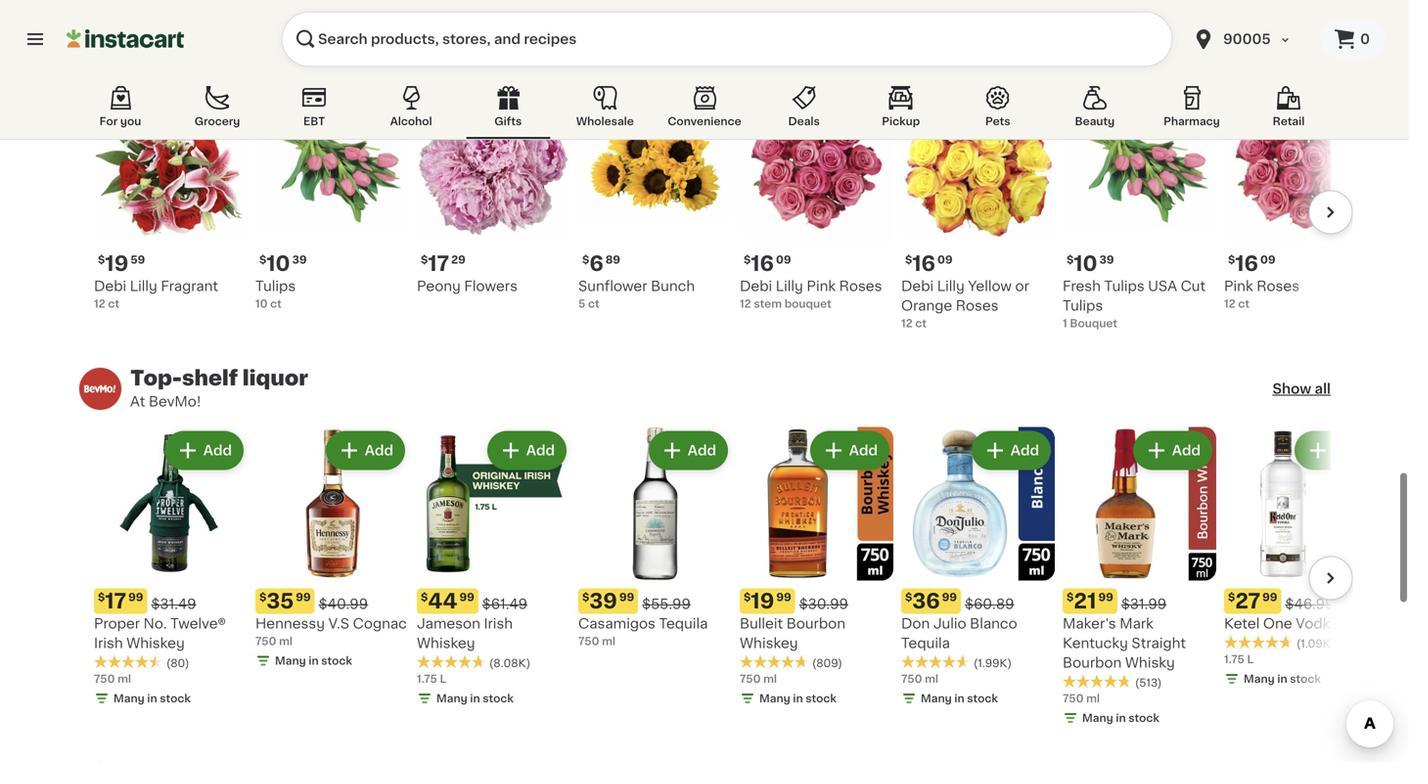 Task type: vqa. For each thing, say whether or not it's contained in the screenshot.
BARS
no



Task type: describe. For each thing, give the bounding box(es) containing it.
750 inside hennessy v.s cognac 750 ml
[[255, 636, 276, 647]]

$ 36 99 $60.89 don julio blanco tequila
[[901, 591, 1017, 650]]

peony flowers
[[417, 279, 518, 293]]

wholesale
[[576, 116, 634, 127]]

item carousel region for $31.99 show all link
[[56, 427, 1378, 730]]

add button for debi lilly yellow or orange roses
[[973, 95, 1049, 131]]

29
[[451, 254, 466, 265]]

$31.99
[[1121, 597, 1167, 611]]

wholesale button
[[563, 82, 647, 139]]

stock for 27
[[1290, 674, 1321, 684]]

add button for proper no. twelve® irish whiskey
[[166, 433, 242, 468]]

ml for 21
[[1086, 693, 1100, 704]]

750 for 17
[[94, 674, 115, 684]]

$ 35 99
[[259, 591, 311, 612]]

fresh flowers under $30
[[130, 30, 399, 51]]

convenience
[[668, 116, 741, 127]]

many in stock down hennessy v.s cognac 750 ml
[[275, 656, 352, 666]]

ml for 36
[[925, 674, 938, 684]]

59
[[131, 254, 145, 265]]

yellow
[[968, 279, 1012, 293]]

l for 27
[[1247, 654, 1254, 665]]

show all for $31.99
[[1273, 382, 1331, 396]]

1 90005 button from the left
[[1180, 12, 1321, 67]]

19 for $ 19 99 $30.99 bulleit bourbon whiskey
[[751, 591, 774, 612]]

$27.99 original price: $46.99 element
[[1224, 589, 1378, 614]]

bevmo! image
[[78, 367, 122, 411]]

liquor
[[242, 368, 308, 388]]

product group containing 39
[[578, 427, 732, 649]]

36
[[912, 591, 940, 612]]

maker's
[[1063, 617, 1116, 631]]

sunflower bunch 5 ct
[[578, 279, 695, 309]]

many for 21
[[1082, 713, 1113, 724]]

bourbon inside $ 19 99 $30.99 bulleit bourbon whiskey
[[787, 617, 846, 631]]

(1.09k)
[[1297, 638, 1335, 649]]

beauty button
[[1053, 82, 1137, 139]]

bulleit
[[740, 617, 783, 631]]

$ 10 39 for tulips
[[259, 253, 307, 274]]

pickup
[[882, 116, 920, 127]]

show all link for $31.99
[[1273, 379, 1331, 399]]

ct inside sunflower bunch 5 ct
[[588, 298, 599, 309]]

usa
[[1148, 279, 1177, 293]]

$40.99
[[319, 597, 368, 611]]

add for $30.99
[[849, 444, 878, 457]]

27
[[1235, 591, 1261, 612]]

casamigos
[[578, 617, 656, 631]]

$ 21 99 $31.99 maker's mark kentucky straight bourbon whisky
[[1063, 591, 1186, 670]]

you
[[120, 116, 141, 127]]

in for 17
[[147, 693, 157, 704]]

kentucky
[[1063, 636, 1128, 650]]

stock for 21
[[1129, 713, 1160, 724]]

$ 17 99 $31.49 proper no. twelve® irish whiskey
[[94, 591, 226, 650]]

julio
[[933, 617, 966, 631]]

bouquet
[[785, 298, 832, 309]]

$ inside $ 36 99 $60.89 don julio blanco tequila
[[905, 592, 912, 603]]

$19.99 original price: $30.99 element
[[740, 589, 893, 614]]

top-
[[130, 368, 182, 388]]

ml inside $ 39 99 $55.99 casamigos tequila 750 ml
[[602, 636, 616, 647]]

12 inside debi lilly pink roses 12 stem bouquet
[[740, 298, 751, 309]]

(513)
[[1135, 678, 1162, 688]]

1.75 for 27
[[1224, 654, 1245, 665]]

many for 17
[[114, 693, 145, 704]]

$ inside $ 27 99
[[1228, 592, 1235, 603]]

bevmo!
[[149, 395, 201, 408]]

gifts
[[494, 116, 522, 127]]

0
[[1360, 32, 1370, 46]]

bourbon inside $ 21 99 $31.99 maker's mark kentucky straight bourbon whisky
[[1063, 656, 1122, 670]]

$ inside $ 21 99 $31.99 maker's mark kentucky straight bourbon whisky
[[1067, 592, 1074, 603]]

in for 44
[[470, 693, 480, 704]]

$ inside $ 17 99 $31.49 proper no. twelve® irish whiskey
[[98, 592, 105, 603]]

many down hennessy
[[275, 656, 306, 666]]

5
[[578, 298, 585, 309]]

peony
[[417, 279, 461, 293]]

shop categories tab list
[[78, 82, 1331, 139]]

add for 16
[[1011, 106, 1039, 120]]

whiskey inside $ 17 99 $31.49 proper no. twelve® irish whiskey
[[126, 636, 185, 650]]

$ inside $ 39 99 $55.99 casamigos tequila 750 ml
[[582, 592, 589, 603]]

ketel
[[1224, 617, 1260, 631]]

add for $31.49
[[203, 444, 232, 457]]

add for $60.89
[[1011, 444, 1039, 457]]

$ inside $ 35 99
[[259, 592, 267, 603]]

ct inside debi lilly yellow or orange roses 12 ct
[[915, 318, 927, 329]]

lilly for fragrant
[[130, 279, 157, 293]]

beauty
[[1075, 116, 1115, 127]]

ct inside tulips 10 ct
[[270, 298, 282, 309]]

21
[[1074, 591, 1097, 612]]

ml for 17
[[117, 674, 131, 684]]

tequila inside $ 36 99 $60.89 don julio blanco tequila
[[901, 636, 950, 650]]

$ 39 99 $55.99 casamigos tequila 750 ml
[[578, 591, 708, 647]]

fragrant
[[161, 279, 218, 293]]

ct inside debi lilly fragrant 12 ct
[[108, 298, 119, 309]]

l for 44
[[440, 674, 447, 684]]

fresh for fresh flowers under $30
[[130, 30, 193, 51]]

16 for debi lilly yellow or orange roses
[[912, 253, 936, 274]]

lilly for pink
[[776, 279, 803, 293]]

$ up 1
[[1067, 254, 1074, 265]]

flowers
[[464, 279, 518, 293]]

top-shelf liquor at bevmo!
[[130, 368, 308, 408]]

$ inside $ 6 89
[[582, 254, 589, 265]]

debi lilly fragrant 12 ct
[[94, 279, 218, 309]]

90005
[[1223, 32, 1271, 46]]

2 90005 button from the left
[[1192, 12, 1309, 67]]

$39.99 original price: $55.99 element
[[578, 589, 732, 614]]

99 for 39
[[619, 592, 634, 603]]

$ up tulips 10 ct
[[259, 254, 267, 265]]

or
[[1015, 279, 1029, 293]]

1 horizontal spatial tulips
[[1063, 299, 1103, 313]]

whiskey inside jameson irish whiskey
[[417, 636, 475, 650]]

17 for $ 17 99 $31.49 proper no. twelve® irish whiskey
[[105, 591, 126, 612]]

10 inside tulips 10 ct
[[255, 298, 268, 309]]

blanco
[[970, 617, 1017, 631]]

for you button
[[78, 82, 162, 139]]

10 for tulips
[[267, 253, 290, 274]]

many in stock for 44
[[436, 693, 514, 704]]

stock for 36
[[967, 693, 998, 704]]

09 for roses
[[937, 254, 953, 265]]

$46.99
[[1285, 597, 1334, 611]]

add button for hennessy v.s cognac
[[328, 433, 403, 468]]

stock down hennessy v.s cognac 750 ml
[[321, 656, 352, 666]]

roses inside pink roses 12 ct
[[1257, 279, 1300, 293]]

debi lilly yellow or orange roses 12 ct
[[901, 279, 1029, 329]]

$ inside $ 17 29
[[421, 254, 428, 265]]

$60.89
[[965, 597, 1014, 611]]

pink roses 12 ct
[[1224, 279, 1300, 309]]

pets
[[985, 116, 1010, 127]]

hennessy
[[255, 617, 325, 631]]

jameson
[[417, 617, 480, 631]]

ct inside pink roses 12 ct
[[1238, 298, 1250, 309]]

tulips 10 ct
[[255, 279, 296, 309]]

(1.99k)
[[974, 658, 1012, 669]]

$ 16 09 for debi lilly yellow or orange roses
[[905, 253, 953, 274]]

$ 10 39 for fresh
[[1067, 253, 1114, 274]]

$61.49
[[482, 597, 528, 611]]

pets button
[[956, 82, 1040, 139]]

$30.99
[[799, 597, 848, 611]]

0 horizontal spatial tulips
[[255, 279, 296, 293]]

v.s
[[328, 617, 349, 631]]

16 for pink roses
[[1235, 253, 1258, 274]]

debi for ct
[[94, 279, 126, 293]]

retail
[[1273, 116, 1305, 127]]

17 for $ 17 29
[[428, 253, 449, 274]]

in for 21
[[1116, 713, 1126, 724]]

all for $31.99
[[1315, 382, 1331, 396]]

10 for fresh
[[1074, 253, 1098, 274]]

for you
[[100, 116, 141, 127]]

vodka
[[1296, 617, 1338, 631]]

hennessy v.s cognac 750 ml
[[255, 617, 407, 647]]

product group containing 6
[[578, 89, 732, 312]]

cut
[[1181, 279, 1206, 293]]

add button for maker's mark kentucky straight bourbon whisky
[[1135, 433, 1211, 468]]

stock for 17
[[160, 693, 191, 704]]

show all for 10
[[1273, 44, 1331, 58]]

1.75 l for 27
[[1224, 654, 1254, 665]]

bouquet
[[1070, 318, 1118, 329]]

ml for 19
[[763, 674, 777, 684]]

(80)
[[166, 658, 189, 669]]



Task type: locate. For each thing, give the bounding box(es) containing it.
09 up debi lilly yellow or orange roses 12 ct
[[937, 254, 953, 265]]

8 99 from the left
[[1263, 592, 1278, 603]]

1 horizontal spatial $ 10 39
[[1067, 253, 1114, 274]]

1 horizontal spatial l
[[1247, 654, 1254, 665]]

$ 16 09 up the orange
[[905, 253, 953, 274]]

debi for 12
[[740, 279, 772, 293]]

debi inside debi lilly fragrant 12 ct
[[94, 279, 126, 293]]

$44.99 original price: $61.49 element
[[417, 589, 571, 614]]

99 inside $ 17 99 $31.49 proper no. twelve® irish whiskey
[[128, 592, 143, 603]]

debi
[[94, 279, 126, 293], [740, 279, 772, 293], [901, 279, 934, 293]]

$17.99 original price: $31.49 element
[[94, 589, 248, 614]]

0 horizontal spatial roses
[[839, 279, 882, 293]]

17
[[428, 253, 449, 274], [105, 591, 126, 612]]

add for 6
[[688, 106, 716, 120]]

sunflower
[[578, 279, 647, 293]]

750 down don
[[901, 674, 922, 684]]

99 up proper
[[128, 592, 143, 603]]

add button for bulleit bourbon whiskey
[[812, 433, 888, 468]]

add for 10
[[1172, 106, 1201, 120]]

09 for stem
[[776, 254, 791, 265]]

ml down casamigos
[[602, 636, 616, 647]]

1 horizontal spatial lilly
[[776, 279, 803, 293]]

add button for don julio blanco tequila
[[973, 433, 1049, 468]]

17 up proper
[[105, 591, 126, 612]]

roses inside debi lilly yellow or orange roses 12 ct
[[956, 299, 999, 313]]

$ up jameson
[[421, 592, 428, 603]]

5 99 from the left
[[776, 592, 791, 603]]

lilly for yellow
[[937, 279, 965, 293]]

add
[[203, 106, 232, 120], [365, 106, 393, 120], [688, 106, 716, 120], [1011, 106, 1039, 120], [1172, 106, 1201, 120], [203, 444, 232, 457], [365, 444, 393, 457], [526, 444, 555, 457], [688, 444, 716, 457], [849, 444, 878, 457], [1011, 444, 1039, 457], [1172, 444, 1201, 457]]

1.75 down jameson irish whiskey
[[417, 674, 437, 684]]

product group containing 36
[[901, 427, 1055, 710]]

$35.99 original price: $40.99 element
[[255, 589, 409, 614]]

2 show all link from the top
[[1273, 379, 1331, 399]]

fresh for fresh tulips usa cut tulips 1 bouquet
[[1063, 279, 1101, 293]]

add button for sunflower bunch
[[651, 95, 726, 131]]

ml down hennessy
[[279, 636, 293, 647]]

99 for 36
[[942, 592, 957, 603]]

in for 19
[[793, 693, 803, 704]]

99 inside $ 19 99 $30.99 bulleit bourbon whiskey
[[776, 592, 791, 603]]

2 all from the top
[[1315, 382, 1331, 396]]

item carousel region
[[56, 89, 1378, 335], [56, 427, 1378, 730]]

2 $ 16 09 from the left
[[905, 253, 953, 274]]

750 ml for 36
[[901, 674, 938, 684]]

fresh
[[130, 30, 193, 51], [1063, 279, 1101, 293]]

99 for 17
[[128, 592, 143, 603]]

debi for orange
[[901, 279, 934, 293]]

39 up casamigos
[[589, 591, 617, 612]]

1 vertical spatial 19
[[751, 591, 774, 612]]

750 for 19
[[740, 674, 761, 684]]

irish
[[484, 617, 513, 631], [94, 636, 123, 650]]

10 up tulips 10 ct
[[267, 253, 290, 274]]

99 right 36
[[942, 592, 957, 603]]

many in stock for 36
[[921, 693, 998, 704]]

99 for 19
[[776, 592, 791, 603]]

$ up casamigos
[[582, 592, 589, 603]]

item carousel region containing 19
[[56, 89, 1378, 335]]

in for 27
[[1277, 674, 1287, 684]]

3 $ 16 09 from the left
[[1228, 253, 1276, 274]]

1 vertical spatial fresh
[[1063, 279, 1101, 293]]

12 inside debi lilly fragrant 12 ct
[[94, 298, 105, 309]]

1 horizontal spatial fresh
[[1063, 279, 1101, 293]]

many down kentucky
[[1082, 713, 1113, 724]]

17 inside $ 17 99 $31.49 proper no. twelve® irish whiskey
[[105, 591, 126, 612]]

1 item carousel region from the top
[[56, 89, 1378, 335]]

99 for 44
[[459, 592, 474, 603]]

fresh tulips usa cut tulips 1 bouquet
[[1063, 279, 1206, 329]]

1 horizontal spatial 19
[[751, 591, 774, 612]]

7 99 from the left
[[1099, 592, 1113, 603]]

pink up bouquet
[[807, 279, 836, 293]]

0 vertical spatial irish
[[484, 617, 513, 631]]

lilly inside debi lilly pink roses 12 stem bouquet
[[776, 279, 803, 293]]

750 ml for 21
[[1063, 693, 1100, 704]]

0 horizontal spatial bourbon
[[787, 617, 846, 631]]

2 whiskey from the left
[[417, 636, 475, 650]]

0 horizontal spatial irish
[[94, 636, 123, 650]]

99 right 27
[[1263, 592, 1278, 603]]

pink
[[807, 279, 836, 293], [1224, 279, 1253, 293]]

product group containing 44
[[417, 427, 571, 710]]

750 ml down proper
[[94, 674, 131, 684]]

$ 6 89
[[582, 253, 620, 274]]

1 vertical spatial l
[[440, 674, 447, 684]]

roses inside debi lilly pink roses 12 stem bouquet
[[839, 279, 882, 293]]

product group containing 35
[[255, 427, 409, 673]]

0 vertical spatial show all link
[[1273, 41, 1331, 61]]

750 for 36
[[901, 674, 922, 684]]

for
[[100, 116, 118, 127]]

0 horizontal spatial pink
[[807, 279, 836, 293]]

0 vertical spatial show all
[[1273, 44, 1331, 58]]

all for 10
[[1315, 44, 1331, 58]]

tequila inside $ 39 99 $55.99 casamigos tequila 750 ml
[[659, 617, 708, 631]]

cognac
[[353, 617, 407, 631]]

alcohol
[[390, 116, 432, 127]]

$
[[98, 254, 105, 265], [259, 254, 267, 265], [421, 254, 428, 265], [582, 254, 589, 265], [744, 254, 751, 265], [905, 254, 912, 265], [1067, 254, 1074, 265], [1228, 254, 1235, 265], [98, 592, 105, 603], [259, 592, 267, 603], [421, 592, 428, 603], [582, 592, 589, 603], [744, 592, 751, 603], [905, 592, 912, 603], [1067, 592, 1074, 603], [1228, 592, 1235, 603]]

19 for $ 19 59
[[105, 253, 129, 274]]

$30
[[356, 30, 399, 51]]

1 horizontal spatial bourbon
[[1063, 656, 1122, 670]]

750 down bulleit
[[740, 674, 761, 684]]

6
[[589, 253, 604, 274]]

lilly up bouquet
[[776, 279, 803, 293]]

2 debi from the left
[[740, 279, 772, 293]]

750 down casamigos
[[578, 636, 599, 647]]

1 horizontal spatial debi
[[740, 279, 772, 293]]

$ up maker's
[[1067, 592, 1074, 603]]

one
[[1263, 617, 1292, 631]]

many in stock
[[275, 656, 352, 666], [1244, 674, 1321, 684], [114, 693, 191, 704], [436, 693, 514, 704], [759, 693, 837, 704], [921, 693, 998, 704], [1082, 713, 1160, 724]]

stock down (8.08k) at the bottom
[[483, 693, 514, 704]]

stock
[[321, 656, 352, 666], [1290, 674, 1321, 684], [160, 693, 191, 704], [483, 693, 514, 704], [806, 693, 837, 704], [967, 693, 998, 704], [1129, 713, 1160, 724]]

0 horizontal spatial 17
[[105, 591, 126, 612]]

1 vertical spatial bourbon
[[1063, 656, 1122, 670]]

many for 27
[[1244, 674, 1275, 684]]

many
[[275, 656, 306, 666], [1244, 674, 1275, 684], [114, 693, 145, 704], [436, 693, 467, 704], [759, 693, 790, 704], [921, 693, 952, 704], [1082, 713, 1113, 724]]

1 horizontal spatial irish
[[484, 617, 513, 631]]

debi inside debi lilly pink roses 12 stem bouquet
[[740, 279, 772, 293]]

deals button
[[762, 82, 846, 139]]

1
[[1063, 318, 1067, 329]]

1 09 from the left
[[776, 254, 791, 265]]

99 inside $ 44 99
[[459, 592, 474, 603]]

no.
[[143, 617, 167, 631]]

1.75 l down ketel on the bottom of page
[[1224, 654, 1254, 665]]

pink right the cut
[[1224, 279, 1253, 293]]

19 up bulleit
[[751, 591, 774, 612]]

1 16 from the left
[[751, 253, 774, 274]]

whiskey down no.
[[126, 636, 185, 650]]

$ up hennessy
[[259, 592, 267, 603]]

1 $ 10 39 from the left
[[259, 253, 307, 274]]

under
[[285, 30, 351, 51]]

750 inside $ 39 99 $55.99 casamigos tequila 750 ml
[[578, 636, 599, 647]]

1.75 l
[[1224, 654, 1254, 665], [417, 674, 447, 684]]

0 horizontal spatial l
[[440, 674, 447, 684]]

mark
[[1120, 617, 1154, 631]]

$ up peony
[[421, 254, 428, 265]]

product group
[[94, 89, 248, 312], [255, 89, 409, 312], [417, 89, 571, 296], [578, 89, 732, 312], [740, 89, 893, 312], [901, 89, 1055, 331], [1063, 89, 1216, 331], [1224, 89, 1378, 312], [94, 427, 248, 710], [255, 427, 409, 673], [417, 427, 571, 710], [578, 427, 732, 649], [740, 427, 893, 710], [901, 427, 1055, 710], [1063, 427, 1216, 730], [1224, 427, 1378, 691]]

0 vertical spatial l
[[1247, 654, 1254, 665]]

bourbon down kentucky
[[1063, 656, 1122, 670]]

fresh inside 'fresh tulips usa cut tulips 1 bouquet'
[[1063, 279, 1101, 293]]

750 ml for 19
[[740, 674, 777, 684]]

1 vertical spatial item carousel region
[[56, 427, 1378, 730]]

2 pink from the left
[[1224, 279, 1253, 293]]

99 inside $ 21 99 $31.99 maker's mark kentucky straight bourbon whisky
[[1099, 592, 1113, 603]]

stock down the (1.99k)
[[967, 693, 998, 704]]

many down jameson irish whiskey
[[436, 693, 467, 704]]

$ 10 39 up 'fresh tulips usa cut tulips 1 bouquet'
[[1067, 253, 1114, 274]]

ebt
[[303, 116, 325, 127]]

1 vertical spatial tequila
[[901, 636, 950, 650]]

99 for 27
[[1263, 592, 1278, 603]]

irish down proper
[[94, 636, 123, 650]]

grocery
[[195, 116, 240, 127]]

750 down kentucky
[[1063, 693, 1084, 704]]

1.75 down ketel on the bottom of page
[[1224, 654, 1245, 665]]

debi up the orange
[[901, 279, 934, 293]]

0 horizontal spatial 16
[[751, 253, 774, 274]]

debi lilly pink roses 12 stem bouquet
[[740, 279, 882, 309]]

1 horizontal spatial roses
[[956, 299, 999, 313]]

stock down (513)
[[1129, 713, 1160, 724]]

whiskey inside $ 19 99 $30.99 bulleit bourbon whiskey
[[740, 636, 798, 650]]

(8.08k)
[[489, 658, 531, 669]]

ct
[[108, 298, 119, 309], [270, 298, 282, 309], [588, 298, 599, 309], [1238, 298, 1250, 309], [915, 318, 927, 329]]

2 horizontal spatial lilly
[[937, 279, 965, 293]]

add button for tulips
[[328, 95, 403, 131]]

1 horizontal spatial tequila
[[901, 636, 950, 650]]

1 horizontal spatial 39
[[589, 591, 617, 612]]

1 horizontal spatial 16
[[912, 253, 936, 274]]

many for 44
[[436, 693, 467, 704]]

2 horizontal spatial roses
[[1257, 279, 1300, 293]]

tulips up bouquet
[[1063, 299, 1103, 313]]

$ up bulleit
[[744, 592, 751, 603]]

retail button
[[1247, 82, 1331, 139]]

bourbon down $30.99
[[787, 617, 846, 631]]

debi down the $ 19 59
[[94, 279, 126, 293]]

tulips right fragrant
[[255, 279, 296, 293]]

0 horizontal spatial lilly
[[130, 279, 157, 293]]

in down "whisky"
[[1116, 713, 1126, 724]]

0 horizontal spatial $ 10 39
[[259, 253, 307, 274]]

0 vertical spatial item carousel region
[[56, 89, 1378, 335]]

$ 44 99
[[421, 591, 474, 612]]

2 horizontal spatial 16
[[1235, 253, 1258, 274]]

99 right 35
[[296, 592, 311, 603]]

$ 10 39
[[259, 253, 307, 274], [1067, 253, 1114, 274]]

99 inside $ 27 99
[[1263, 592, 1278, 603]]

2 horizontal spatial tulips
[[1104, 279, 1145, 293]]

09 up debi lilly pink roses 12 stem bouquet
[[776, 254, 791, 265]]

gifts button
[[466, 82, 550, 139]]

1 horizontal spatial whiskey
[[417, 636, 475, 650]]

$ 27 99
[[1228, 591, 1278, 612]]

many in stock down (1.09k)
[[1244, 674, 1321, 684]]

99 for 21
[[1099, 592, 1113, 603]]

show all link for 10
[[1273, 41, 1331, 61]]

99 for 35
[[296, 592, 311, 603]]

$ 17 29
[[421, 253, 466, 274]]

$ up the orange
[[905, 254, 912, 265]]

pink inside debi lilly pink roses 12 stem bouquet
[[807, 279, 836, 293]]

2 horizontal spatial 09
[[1260, 254, 1276, 265]]

stock for 44
[[483, 693, 514, 704]]

1 horizontal spatial 1.75
[[1224, 654, 1245, 665]]

add button for debi lilly fragrant
[[166, 95, 242, 131]]

99 up bulleit
[[776, 592, 791, 603]]

0 vertical spatial bourbon
[[787, 617, 846, 631]]

1 vertical spatial show all link
[[1273, 379, 1331, 399]]

item carousel region containing 17
[[56, 427, 1378, 730]]

6 99 from the left
[[942, 592, 957, 603]]

add for 19
[[203, 106, 232, 120]]

1 all from the top
[[1315, 44, 1331, 58]]

many in stock down the (1.99k)
[[921, 693, 998, 704]]

shelf
[[182, 368, 238, 388]]

Search field
[[282, 12, 1172, 67]]

in for 36
[[954, 693, 965, 704]]

item carousel region for show all link related to 10
[[56, 89, 1378, 335]]

1 vertical spatial irish
[[94, 636, 123, 650]]

1 $ 16 09 from the left
[[744, 253, 791, 274]]

stock down (809)
[[806, 693, 837, 704]]

$ inside the $ 19 59
[[98, 254, 105, 265]]

$31.49
[[151, 597, 196, 611]]

$36.99 original price: $60.89 element
[[901, 589, 1055, 614]]

99 right 44 at the bottom of page
[[459, 592, 474, 603]]

99 inside $ 39 99 $55.99 casamigos tequila 750 ml
[[619, 592, 634, 603]]

99 inside $ 35 99
[[296, 592, 311, 603]]

19
[[105, 253, 129, 274], [751, 591, 774, 612]]

pharmacy button
[[1150, 82, 1234, 139]]

2 lilly from the left
[[776, 279, 803, 293]]

1.75 l for 44
[[417, 674, 447, 684]]

many down bulleit
[[759, 693, 790, 704]]

09
[[776, 254, 791, 265], [937, 254, 953, 265], [1260, 254, 1276, 265]]

show for $31.99
[[1273, 382, 1311, 396]]

16 up the orange
[[912, 253, 936, 274]]

flowers
[[197, 30, 281, 51]]

ml down don
[[925, 674, 938, 684]]

ml inside hennessy v.s cognac 750 ml
[[279, 636, 293, 647]]

ml
[[279, 636, 293, 647], [602, 636, 616, 647], [117, 674, 131, 684], [763, 674, 777, 684], [925, 674, 938, 684], [1086, 693, 1100, 704]]

2 show all from the top
[[1273, 382, 1331, 396]]

fresh left flowers
[[130, 30, 193, 51]]

1 vertical spatial show
[[1273, 382, 1311, 396]]

16 for debi lilly pink roses
[[751, 253, 774, 274]]

ml down bulleit
[[763, 674, 777, 684]]

1 show from the top
[[1273, 44, 1311, 58]]

lilly up the orange
[[937, 279, 965, 293]]

in down $ 19 99 $30.99 bulleit bourbon whiskey
[[793, 693, 803, 704]]

2 99 from the left
[[296, 592, 311, 603]]

2 show from the top
[[1273, 382, 1311, 396]]

$ 16 09 up stem
[[744, 253, 791, 274]]

39 for tulips
[[292, 254, 307, 265]]

show
[[1273, 44, 1311, 58], [1273, 382, 1311, 396]]

0 vertical spatial 19
[[105, 253, 129, 274]]

0 horizontal spatial $ 16 09
[[744, 253, 791, 274]]

99 inside $ 36 99 $60.89 don julio blanco tequila
[[942, 592, 957, 603]]

in down 'julio'
[[954, 693, 965, 704]]

39 inside $ 39 99 $55.99 casamigos tequila 750 ml
[[589, 591, 617, 612]]

99 up casamigos
[[619, 592, 634, 603]]

add for $55.99
[[688, 444, 716, 457]]

0 vertical spatial fresh
[[130, 30, 193, 51]]

many down proper
[[114, 693, 145, 704]]

2 horizontal spatial whiskey
[[740, 636, 798, 650]]

10 up liquor
[[255, 298, 268, 309]]

pickup button
[[859, 82, 943, 139]]

0 vertical spatial all
[[1315, 44, 1331, 58]]

at
[[130, 395, 145, 408]]

0 horizontal spatial 39
[[292, 254, 307, 265]]

stem
[[754, 298, 782, 309]]

1 99 from the left
[[128, 592, 143, 603]]

ketel one vodka
[[1224, 617, 1338, 631]]

many in stock down (513)
[[1082, 713, 1160, 724]]

750 ml down bulleit
[[740, 674, 777, 684]]

pharmacy
[[1164, 116, 1220, 127]]

tequila
[[659, 617, 708, 631], [901, 636, 950, 650]]

0 vertical spatial show
[[1273, 44, 1311, 58]]

1 horizontal spatial 09
[[937, 254, 953, 265]]

tequila down don
[[901, 636, 950, 650]]

19 inside $ 19 99 $30.99 bulleit bourbon whiskey
[[751, 591, 774, 612]]

$ up debi lilly pink roses 12 stem bouquet
[[744, 254, 751, 265]]

0 horizontal spatial 19
[[105, 253, 129, 274]]

straight
[[1132, 636, 1186, 650]]

750 for 21
[[1063, 693, 1084, 704]]

l
[[1247, 654, 1254, 665], [440, 674, 447, 684]]

750 down hennessy
[[255, 636, 276, 647]]

many down 'julio'
[[921, 693, 952, 704]]

many in stock for 27
[[1244, 674, 1321, 684]]

2 16 from the left
[[912, 253, 936, 274]]

2 $ 10 39 from the left
[[1067, 253, 1114, 274]]

$ 19 59
[[98, 253, 145, 274]]

0 horizontal spatial debi
[[94, 279, 126, 293]]

whiskey
[[126, 636, 185, 650], [417, 636, 475, 650], [740, 636, 798, 650]]

$ up pink roses 12 ct
[[1228, 254, 1235, 265]]

3 09 from the left
[[1260, 254, 1276, 265]]

39 for fresh
[[1100, 254, 1114, 265]]

ebt button
[[272, 82, 356, 139]]

2 horizontal spatial debi
[[901, 279, 934, 293]]

whisky
[[1125, 656, 1175, 670]]

show for 10
[[1273, 44, 1311, 58]]

1 vertical spatial 1.75
[[417, 674, 437, 684]]

1 pink from the left
[[807, 279, 836, 293]]

0 horizontal spatial 1.75
[[417, 674, 437, 684]]

1 horizontal spatial 1.75 l
[[1224, 654, 1254, 665]]

don
[[901, 617, 930, 631]]

0 horizontal spatial 09
[[776, 254, 791, 265]]

1 horizontal spatial pink
[[1224, 279, 1253, 293]]

in down jameson irish whiskey
[[470, 693, 480, 704]]

1 show all from the top
[[1273, 44, 1331, 58]]

l down ketel on the bottom of page
[[1247, 654, 1254, 665]]

2 item carousel region from the top
[[56, 427, 1378, 730]]

$ 16 09 for pink roses
[[1228, 253, 1276, 274]]

$ left 89
[[582, 254, 589, 265]]

lilly inside debi lilly yellow or orange roses 12 ct
[[937, 279, 965, 293]]

lilly inside debi lilly fragrant 12 ct
[[130, 279, 157, 293]]

many in stock for 17
[[114, 693, 191, 704]]

12 left stem
[[740, 298, 751, 309]]

1 horizontal spatial 17
[[428, 253, 449, 274]]

many in stock down (809)
[[759, 693, 837, 704]]

750 ml down kentucky
[[1063, 693, 1100, 704]]

750 ml for 17
[[94, 674, 131, 684]]

add for $31.99
[[1172, 444, 1201, 457]]

product group containing 21
[[1063, 427, 1216, 730]]

in
[[309, 656, 319, 666], [1277, 674, 1287, 684], [147, 693, 157, 704], [470, 693, 480, 704], [793, 693, 803, 704], [954, 693, 965, 704], [1116, 713, 1126, 724]]

None search field
[[282, 12, 1172, 67]]

0 vertical spatial 17
[[428, 253, 449, 274]]

12 right 'fresh tulips usa cut tulips 1 bouquet'
[[1224, 298, 1236, 309]]

stock for 19
[[806, 693, 837, 704]]

$ 16 09 for debi lilly pink roses
[[744, 253, 791, 274]]

$ left 59
[[98, 254, 105, 265]]

$ 16 09
[[744, 253, 791, 274], [905, 253, 953, 274], [1228, 253, 1276, 274]]

0 vertical spatial 1.75 l
[[1224, 654, 1254, 665]]

many in stock down (80)
[[114, 693, 191, 704]]

$21.99 original price: $31.99 element
[[1063, 589, 1216, 614]]

stock down (80)
[[160, 693, 191, 704]]

1.75 for 44
[[417, 674, 437, 684]]

750 ml
[[94, 674, 131, 684], [740, 674, 777, 684], [901, 674, 938, 684], [1063, 693, 1100, 704]]

39 up 'fresh tulips usa cut tulips 1 bouquet'
[[1100, 254, 1114, 265]]

3 whiskey from the left
[[740, 636, 798, 650]]

1 lilly from the left
[[130, 279, 157, 293]]

$ inside $ 19 99 $30.99 bulleit bourbon whiskey
[[744, 592, 751, 603]]

12 down the $ 19 59
[[94, 298, 105, 309]]

4 99 from the left
[[619, 592, 634, 603]]

1 whiskey from the left
[[126, 636, 185, 650]]

2 09 from the left
[[937, 254, 953, 265]]

product group containing 27
[[1224, 427, 1378, 691]]

3 16 from the left
[[1235, 253, 1258, 274]]

3 debi from the left
[[901, 279, 934, 293]]

many for 36
[[921, 693, 952, 704]]

3 lilly from the left
[[937, 279, 965, 293]]

44
[[428, 591, 457, 612]]

3 99 from the left
[[459, 592, 474, 603]]

show all
[[1273, 44, 1331, 58], [1273, 382, 1331, 396]]

bourbon
[[787, 617, 846, 631], [1063, 656, 1122, 670]]

1 show all link from the top
[[1273, 41, 1331, 61]]

0 vertical spatial 1.75
[[1224, 654, 1245, 665]]

pink inside pink roses 12 ct
[[1224, 279, 1253, 293]]

fresh up bouquet
[[1063, 279, 1101, 293]]

17 left 29
[[428, 253, 449, 274]]

many in stock down (8.08k) at the bottom
[[436, 693, 514, 704]]

debi inside debi lilly yellow or orange roses 12 ct
[[901, 279, 934, 293]]

89
[[606, 254, 620, 265]]

0 vertical spatial tequila
[[659, 617, 708, 631]]

convenience button
[[660, 82, 749, 139]]

$ inside $ 44 99
[[421, 592, 428, 603]]

add button
[[166, 95, 242, 131], [328, 95, 403, 131], [651, 95, 726, 131], [973, 95, 1049, 131], [1135, 95, 1211, 131], [166, 433, 242, 468], [328, 433, 403, 468], [489, 433, 565, 468], [651, 433, 726, 468], [812, 433, 888, 468], [973, 433, 1049, 468], [1135, 433, 1211, 468]]

750 down proper
[[94, 674, 115, 684]]

0 horizontal spatial 1.75 l
[[417, 674, 447, 684]]

$ up ketel on the bottom of page
[[1228, 592, 1235, 603]]

alcohol button
[[369, 82, 453, 139]]

orange
[[901, 299, 952, 313]]

12 inside pink roses 12 ct
[[1224, 298, 1236, 309]]

0 horizontal spatial tequila
[[659, 617, 708, 631]]

0 horizontal spatial whiskey
[[126, 636, 185, 650]]

1 debi from the left
[[94, 279, 126, 293]]

35
[[267, 591, 294, 612]]

1.75
[[1224, 654, 1245, 665], [417, 674, 437, 684]]

in down hennessy v.s cognac 750 ml
[[309, 656, 319, 666]]

(809)
[[812, 658, 842, 669]]

l down jameson irish whiskey
[[440, 674, 447, 684]]

add button for jameson irish whiskey
[[489, 433, 565, 468]]

ml down proper
[[117, 674, 131, 684]]

many for 19
[[759, 693, 790, 704]]

many in stock for 21
[[1082, 713, 1160, 724]]

2 horizontal spatial 39
[[1100, 254, 1114, 265]]

12 inside debi lilly yellow or orange roses 12 ct
[[901, 318, 913, 329]]

whiskey down bulleit
[[740, 636, 798, 650]]

0 horizontal spatial fresh
[[130, 30, 193, 51]]

$ 10 39 up tulips 10 ct
[[259, 253, 307, 274]]

lilly down 59
[[130, 279, 157, 293]]

99 right 21
[[1099, 592, 1113, 603]]

tulips left "usa"
[[1104, 279, 1145, 293]]

$55.99
[[642, 597, 691, 611]]

1 vertical spatial 17
[[105, 591, 126, 612]]

add button for fresh tulips usa cut tulips
[[1135, 95, 1211, 131]]

99
[[128, 592, 143, 603], [296, 592, 311, 603], [459, 592, 474, 603], [619, 592, 634, 603], [776, 592, 791, 603], [942, 592, 957, 603], [1099, 592, 1113, 603], [1263, 592, 1278, 603]]

1 vertical spatial 1.75 l
[[417, 674, 447, 684]]

irish inside $ 17 99 $31.49 proper no. twelve® irish whiskey
[[94, 636, 123, 650]]

16 up stem
[[751, 253, 774, 274]]

2 horizontal spatial $ 16 09
[[1228, 253, 1276, 274]]

1 vertical spatial all
[[1315, 382, 1331, 396]]

tulips
[[255, 279, 296, 293], [1104, 279, 1145, 293], [1063, 299, 1103, 313]]

all
[[1315, 44, 1331, 58], [1315, 382, 1331, 396]]

09 up pink roses 12 ct
[[1260, 254, 1276, 265]]

1 vertical spatial show all
[[1273, 382, 1331, 396]]

1 horizontal spatial $ 16 09
[[905, 253, 953, 274]]

irish inside jameson irish whiskey
[[484, 617, 513, 631]]

instacart image
[[67, 27, 184, 51]]



